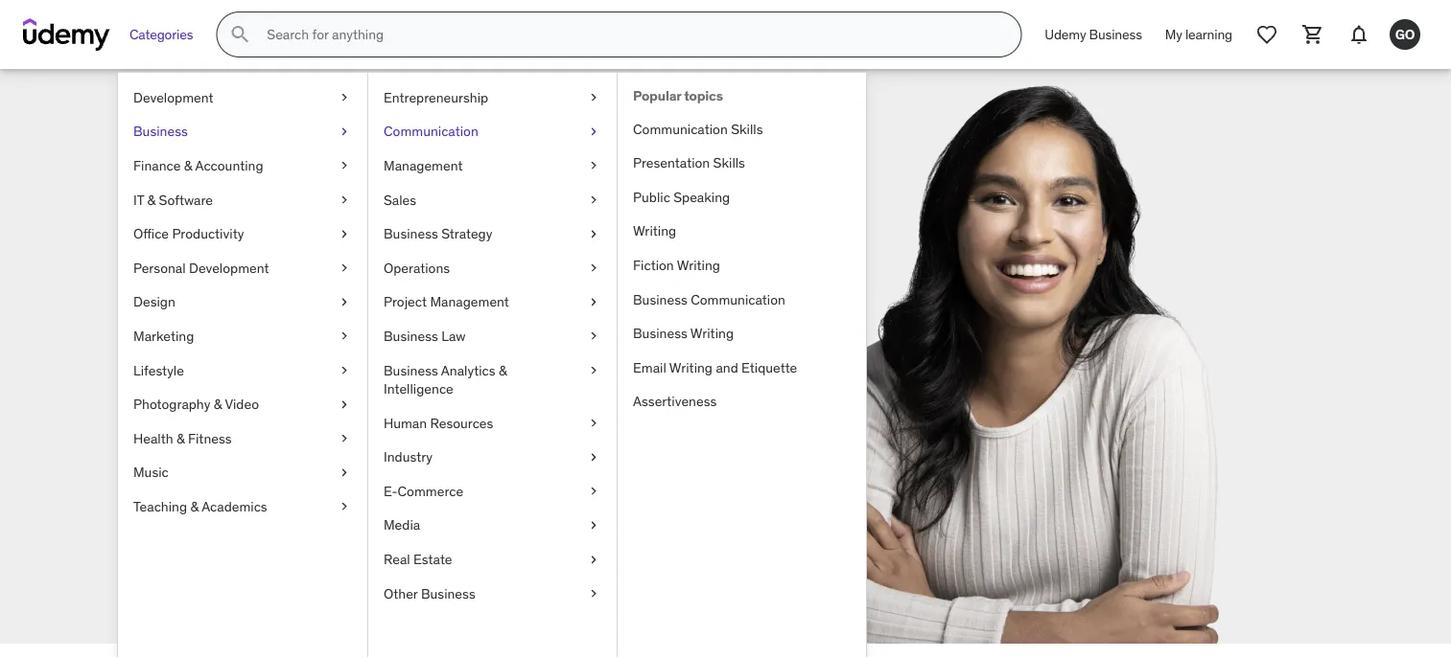 Task type: describe. For each thing, give the bounding box(es) containing it.
entrepreneurship link
[[368, 81, 617, 115]]

software
[[159, 191, 213, 208]]

business for business
[[133, 123, 188, 140]]

industry link
[[368, 441, 617, 475]]

communication skills link
[[618, 112, 866, 146]]

xsmall image for entrepreneurship
[[586, 88, 601, 107]]

email writing and etiquette
[[633, 359, 797, 376]]

business law link
[[368, 320, 617, 354]]

e-
[[384, 483, 398, 500]]

xsmall image for business analytics & intelligence
[[586, 361, 601, 380]]

resources
[[430, 415, 493, 432]]

communication link
[[368, 115, 617, 149]]

operations
[[384, 259, 450, 277]]

health
[[133, 430, 173, 447]]

business for business law
[[384, 328, 438, 345]]

entrepreneurship
[[384, 89, 488, 106]]

go link
[[1382, 12, 1428, 58]]

business law
[[384, 328, 466, 345]]

become
[[144, 358, 212, 381]]

photography & video link
[[118, 388, 367, 422]]

notifications image
[[1348, 23, 1371, 46]]

law
[[441, 328, 466, 345]]

my learning link
[[1154, 12, 1244, 58]]

skills for presentation skills
[[713, 154, 745, 172]]

strategy
[[441, 225, 492, 243]]

e-commerce link
[[368, 475, 617, 509]]

& for academics
[[190, 498, 199, 516]]

music link
[[118, 456, 367, 490]]

1 vertical spatial management
[[430, 294, 509, 311]]

email writing and etiquette link
[[618, 351, 866, 385]]

other business
[[384, 585, 475, 603]]

project management
[[384, 294, 509, 311]]

design
[[133, 294, 175, 311]]

udemy business link
[[1033, 12, 1154, 58]]

public
[[633, 188, 670, 206]]

etiquette
[[742, 359, 797, 376]]

business right udemy
[[1089, 26, 1142, 43]]

xsmall image for teaching & academics
[[337, 498, 352, 517]]

video
[[225, 396, 259, 413]]

teaching & academics link
[[118, 490, 367, 524]]

xsmall image for industry
[[586, 448, 601, 467]]

my
[[1165, 26, 1182, 43]]

writing for business
[[690, 325, 734, 342]]

udemy
[[1045, 26, 1086, 43]]

0 vertical spatial development
[[133, 89, 213, 106]]

fiction
[[633, 257, 674, 274]]

come teach with us become an instructor and change lives — including your own
[[144, 240, 418, 407]]

xsmall image for health & fitness
[[337, 430, 352, 448]]

xsmall image for management
[[586, 157, 601, 175]]

academics
[[202, 498, 267, 516]]

fitness
[[188, 430, 232, 447]]

health & fitness
[[133, 430, 232, 447]]

xsmall image for personal development
[[337, 259, 352, 278]]

& for accounting
[[184, 157, 192, 174]]

—
[[185, 384, 201, 407]]

e-commerce
[[384, 483, 463, 500]]

xsmall image for it & software
[[337, 191, 352, 209]]

teach
[[285, 240, 409, 300]]

writing up the fiction
[[633, 223, 676, 240]]

music
[[133, 464, 169, 482]]

xsmall image for music
[[337, 464, 352, 483]]

Search for anything text field
[[263, 18, 998, 51]]

development link
[[118, 81, 367, 115]]

operations link
[[368, 251, 617, 285]]

writing link
[[618, 214, 866, 249]]

health & fitness link
[[118, 422, 367, 456]]

xsmall image for development
[[337, 88, 352, 107]]

xsmall image for marketing
[[337, 327, 352, 346]]

presentation skills link
[[618, 146, 866, 180]]

intelligence
[[384, 381, 453, 398]]

xsmall image for lifestyle
[[337, 361, 352, 380]]

business for business analytics & intelligence
[[384, 362, 438, 379]]

xsmall image for e-commerce
[[586, 483, 601, 501]]

business analytics & intelligence
[[384, 362, 507, 398]]

speaking
[[674, 188, 730, 206]]

presentation skills
[[633, 154, 745, 172]]

industry
[[384, 449, 432, 466]]

human resources
[[384, 415, 493, 432]]

public speaking
[[633, 188, 730, 206]]

1 vertical spatial development
[[189, 259, 269, 277]]

& for video
[[214, 396, 222, 413]]

business communication
[[633, 291, 785, 308]]

udemy image
[[23, 18, 110, 51]]

communication skills
[[633, 120, 763, 137]]

xsmall image for sales
[[586, 191, 601, 209]]



Task type: vqa. For each thing, say whether or not it's contained in the screenshot.
Customer Success | How to Put Your Customers First
no



Task type: locate. For each thing, give the bounding box(es) containing it.
xsmall image for communication
[[586, 122, 601, 141]]

your
[[284, 384, 319, 407]]

design link
[[118, 285, 367, 320]]

assertiveness
[[633, 393, 717, 411]]

communication down entrepreneurship
[[384, 123, 478, 140]]

xsmall image inside the development link
[[337, 88, 352, 107]]

business for business strategy
[[384, 225, 438, 243]]

media
[[384, 517, 420, 534]]

personal development link
[[118, 251, 367, 285]]

business link
[[118, 115, 367, 149]]

writing for fiction
[[677, 257, 720, 274]]

xsmall image inside music link
[[337, 464, 352, 483]]

other
[[384, 585, 418, 603]]

popular topics
[[633, 87, 723, 105]]

&
[[184, 157, 192, 174], [147, 191, 156, 208], [499, 362, 507, 379], [214, 396, 222, 413], [176, 430, 185, 447], [190, 498, 199, 516]]

xsmall image inside e-commerce link
[[586, 483, 601, 501]]

xsmall image inside design link
[[337, 293, 352, 312]]

go
[[1395, 26, 1415, 43]]

& right 'it' at the left
[[147, 191, 156, 208]]

fiction writing
[[633, 257, 720, 274]]

it
[[133, 191, 144, 208]]

business down project
[[384, 328, 438, 345]]

business analytics & intelligence link
[[368, 354, 617, 407]]

it & software link
[[118, 183, 367, 217]]

& left 'video'
[[214, 396, 222, 413]]

us
[[255, 293, 306, 353]]

xsmall image inside marketing link
[[337, 327, 352, 346]]

& right finance
[[184, 157, 192, 174]]

xsmall image inside business link
[[337, 122, 352, 141]]

and down business writing link
[[716, 359, 738, 376]]

business up email
[[633, 325, 688, 342]]

management link
[[368, 149, 617, 183]]

0 vertical spatial skills
[[731, 120, 763, 137]]

lifestyle link
[[118, 354, 367, 388]]

it & software
[[133, 191, 213, 208]]

udemy business
[[1045, 26, 1142, 43]]

xsmall image inside entrepreneurship link
[[586, 88, 601, 107]]

change
[[358, 358, 418, 381]]

xsmall image for real estate
[[586, 551, 601, 570]]

topics
[[684, 87, 723, 105]]

0 vertical spatial management
[[384, 157, 463, 174]]

xsmall image for business law
[[586, 327, 601, 346]]

office productivity link
[[118, 217, 367, 251]]

business down estate
[[421, 585, 475, 603]]

xsmall image for office productivity
[[337, 225, 352, 244]]

xsmall image for human resources
[[586, 414, 601, 433]]

& for software
[[147, 191, 156, 208]]

submit search image
[[229, 23, 252, 46]]

business writing link
[[618, 317, 866, 351]]

wishlist image
[[1256, 23, 1279, 46]]

communication down fiction writing link
[[691, 291, 785, 308]]

categories button
[[118, 12, 205, 58]]

skills
[[731, 120, 763, 137], [713, 154, 745, 172]]

& for fitness
[[176, 430, 185, 447]]

xsmall image inside other business link
[[586, 585, 601, 604]]

and inside come teach with us become an instructor and change lives — including your own
[[324, 358, 354, 381]]

xsmall image for other business
[[586, 585, 601, 604]]

communication for communication
[[384, 123, 478, 140]]

business up operations
[[384, 225, 438, 243]]

xsmall image
[[337, 122, 352, 141], [337, 157, 352, 175], [586, 157, 601, 175], [337, 191, 352, 209], [586, 191, 601, 209], [586, 225, 601, 244], [337, 259, 352, 278], [586, 327, 601, 346], [337, 361, 352, 380], [337, 396, 352, 414], [586, 414, 601, 433], [337, 430, 352, 448], [337, 464, 352, 483], [586, 483, 601, 501], [586, 517, 601, 536], [586, 551, 601, 570]]

xsmall image for media
[[586, 517, 601, 536]]

xsmall image inside health & fitness link
[[337, 430, 352, 448]]

popular
[[633, 87, 681, 105]]

communication element
[[617, 73, 866, 659]]

real estate link
[[368, 543, 617, 577]]

xsmall image for design
[[337, 293, 352, 312]]

development down office productivity link
[[189, 259, 269, 277]]

writing down business communication
[[690, 325, 734, 342]]

& inside business analytics & intelligence
[[499, 362, 507, 379]]

real estate
[[384, 551, 452, 569]]

writing up business communication
[[677, 257, 720, 274]]

project management link
[[368, 285, 617, 320]]

xsmall image for finance & accounting
[[337, 157, 352, 175]]

including
[[205, 384, 279, 407]]

xsmall image inside business analytics & intelligence link
[[586, 361, 601, 380]]

xsmall image inside office productivity link
[[337, 225, 352, 244]]

sales
[[384, 191, 416, 208]]

management
[[384, 157, 463, 174], [430, 294, 509, 311]]

development
[[133, 89, 213, 106], [189, 259, 269, 277]]

xsmall image for photography & video
[[337, 396, 352, 414]]

shopping cart with 0 items image
[[1302, 23, 1325, 46]]

with
[[144, 293, 246, 353]]

human resources link
[[368, 407, 617, 441]]

xsmall image inside real estate link
[[586, 551, 601, 570]]

lives
[[144, 384, 181, 407]]

skills down "communication skills" link
[[713, 154, 745, 172]]

sales link
[[368, 183, 617, 217]]

photography & video
[[133, 396, 259, 413]]

business for business writing
[[633, 325, 688, 342]]

presentation
[[633, 154, 710, 172]]

own
[[323, 384, 357, 407]]

xsmall image for business
[[337, 122, 352, 141]]

assertiveness link
[[618, 385, 866, 419]]

1 vertical spatial skills
[[713, 154, 745, 172]]

business for business communication
[[633, 291, 688, 308]]

xsmall image inside teaching & academics link
[[337, 498, 352, 517]]

project
[[384, 294, 427, 311]]

writing for email
[[669, 359, 713, 376]]

lifestyle
[[133, 362, 184, 379]]

teaching & academics
[[133, 498, 267, 516]]

xsmall image inside business law link
[[586, 327, 601, 346]]

business down the fiction
[[633, 291, 688, 308]]

xsmall image inside lifestyle 'link'
[[337, 361, 352, 380]]

commerce
[[398, 483, 463, 500]]

xsmall image inside photography & video link
[[337, 396, 352, 414]]

marketing
[[133, 328, 194, 345]]

business up the intelligence
[[384, 362, 438, 379]]

xsmall image for project management
[[586, 293, 601, 312]]

business inside business analytics & intelligence
[[384, 362, 438, 379]]

xsmall image inside management link
[[586, 157, 601, 175]]

analytics
[[441, 362, 495, 379]]

business strategy link
[[368, 217, 617, 251]]

xsmall image inside human resources link
[[586, 414, 601, 433]]

0 horizontal spatial and
[[324, 358, 354, 381]]

management up law on the left of page
[[430, 294, 509, 311]]

real
[[384, 551, 410, 569]]

skills up "presentation skills" link
[[731, 120, 763, 137]]

management up sales
[[384, 157, 463, 174]]

teaching
[[133, 498, 187, 516]]

xsmall image inside the business strategy link
[[586, 225, 601, 244]]

instructor
[[241, 358, 319, 381]]

productivity
[[172, 225, 244, 243]]

writing
[[633, 223, 676, 240], [677, 257, 720, 274], [690, 325, 734, 342], [669, 359, 713, 376]]

xsmall image inside communication link
[[586, 122, 601, 141]]

xsmall image for business strategy
[[586, 225, 601, 244]]

and up own
[[324, 358, 354, 381]]

communication for communication skills
[[633, 120, 728, 137]]

xsmall image inside sales link
[[586, 191, 601, 209]]

xsmall image for operations
[[586, 259, 601, 278]]

finance
[[133, 157, 181, 174]]

xsmall image inside industry link
[[586, 448, 601, 467]]

media link
[[368, 509, 617, 543]]

and inside the communication "element"
[[716, 359, 738, 376]]

& right health
[[176, 430, 185, 447]]

xsmall image inside media link
[[586, 517, 601, 536]]

business
[[1089, 26, 1142, 43], [133, 123, 188, 140], [384, 225, 438, 243], [633, 291, 688, 308], [633, 325, 688, 342], [384, 328, 438, 345], [384, 362, 438, 379], [421, 585, 475, 603]]

business up finance
[[133, 123, 188, 140]]

writing down business writing
[[669, 359, 713, 376]]

my learning
[[1165, 26, 1233, 43]]

& right teaching
[[190, 498, 199, 516]]

business strategy
[[384, 225, 492, 243]]

photography
[[133, 396, 210, 413]]

learning
[[1185, 26, 1233, 43]]

communication down popular topics at the left of page
[[633, 120, 728, 137]]

xsmall image inside operations link
[[586, 259, 601, 278]]

office productivity
[[133, 225, 244, 243]]

xsmall image
[[337, 88, 352, 107], [586, 88, 601, 107], [586, 122, 601, 141], [337, 225, 352, 244], [586, 259, 601, 278], [337, 293, 352, 312], [586, 293, 601, 312], [337, 327, 352, 346], [586, 361, 601, 380], [586, 448, 601, 467], [337, 498, 352, 517], [586, 585, 601, 604]]

office
[[133, 225, 169, 243]]

xsmall image inside it & software link
[[337, 191, 352, 209]]

estate
[[413, 551, 452, 569]]

personal development
[[133, 259, 269, 277]]

fiction writing link
[[618, 249, 866, 283]]

finance & accounting
[[133, 157, 263, 174]]

& right analytics on the left bottom
[[499, 362, 507, 379]]

xsmall image inside project management link
[[586, 293, 601, 312]]

personal
[[133, 259, 186, 277]]

1 horizontal spatial and
[[716, 359, 738, 376]]

an
[[216, 358, 236, 381]]

xsmall image inside the finance & accounting link
[[337, 157, 352, 175]]

skills for communication skills
[[731, 120, 763, 137]]

marketing link
[[118, 320, 367, 354]]

finance & accounting link
[[118, 149, 367, 183]]

development down categories dropdown button
[[133, 89, 213, 106]]

public speaking link
[[618, 180, 866, 214]]

business writing
[[633, 325, 734, 342]]

xsmall image inside personal development link
[[337, 259, 352, 278]]



